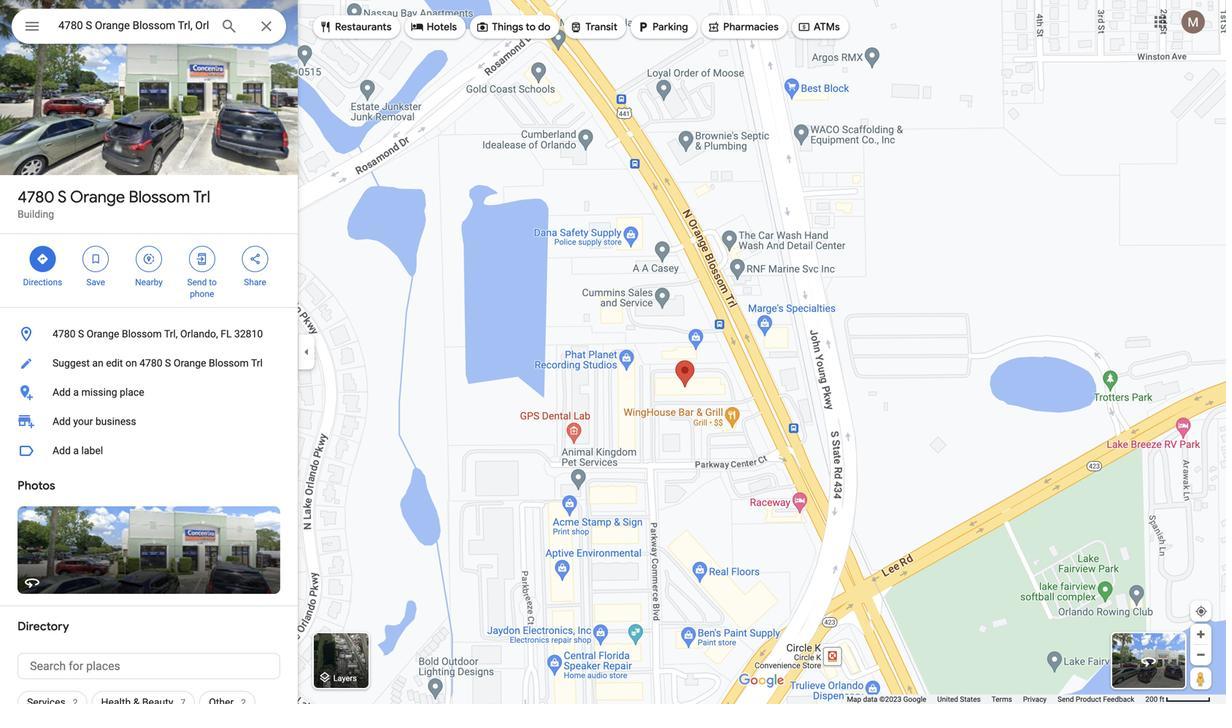 Task type: describe. For each thing, give the bounding box(es) containing it.
add for add your business
[[53, 416, 71, 428]]


[[570, 19, 583, 35]]

suggest
[[53, 357, 90, 369]]

directions
[[23, 277, 62, 288]]

orlando,
[[180, 328, 218, 340]]

 button
[[12, 9, 53, 47]]

add a missing place
[[53, 387, 144, 399]]

orange inside the suggest an edit on 4780 s orange blossom trl button
[[174, 357, 206, 369]]

product
[[1076, 695, 1102, 704]]

add for add a missing place
[[53, 387, 71, 399]]

atms
[[814, 20, 840, 34]]

4780 s orange blossom trl, orlando, fl 32810
[[53, 328, 263, 340]]

actions for 4780 s orange blossom trl region
[[0, 234, 298, 307]]

save
[[86, 277, 105, 288]]


[[23, 16, 41, 37]]

4780 s orange blossom trl building
[[18, 187, 210, 220]]

photos
[[18, 479, 55, 494]]

nearby
[[135, 277, 163, 288]]

trl inside 4780 s orange blossom trl building
[[193, 187, 210, 207]]

google
[[904, 695, 927, 704]]

 transit
[[570, 19, 618, 35]]

business
[[95, 416, 136, 428]]


[[195, 251, 209, 267]]

4780 for trl
[[18, 187, 54, 207]]

united
[[938, 695, 958, 704]]


[[249, 251, 262, 267]]

a for missing
[[73, 387, 79, 399]]

label
[[81, 445, 103, 457]]

orange for trl,
[[87, 328, 119, 340]]


[[476, 19, 489, 35]]

to inside send to phone
[[209, 277, 217, 288]]

things
[[492, 20, 523, 34]]

suggest an edit on 4780 s orange blossom trl button
[[0, 349, 298, 378]]

add your business
[[53, 416, 136, 428]]

4780 s orange blossom trl main content
[[0, 0, 298, 704]]

blossom for trl
[[129, 187, 190, 207]]

footer inside google maps element
[[847, 695, 1146, 704]]

privacy
[[1023, 695, 1047, 704]]

200 ft
[[1146, 695, 1165, 704]]

phone
[[190, 289, 214, 299]]

place
[[120, 387, 144, 399]]

parking
[[653, 20, 688, 34]]


[[89, 251, 102, 267]]

united states button
[[938, 695, 981, 704]]

terms
[[992, 695, 1012, 704]]

do
[[538, 20, 551, 34]]

s for trl
[[58, 187, 67, 207]]

missing
[[81, 387, 117, 399]]

an
[[92, 357, 103, 369]]

google account: madeline spawn  
(madeline.spawn@adept.ai) image
[[1182, 10, 1205, 34]]


[[319, 19, 332, 35]]

feedback
[[1103, 695, 1135, 704]]

trl,
[[164, 328, 178, 340]]

add a missing place button
[[0, 378, 298, 407]]

a for label
[[73, 445, 79, 457]]

to inside  things to do
[[526, 20, 536, 34]]

200 ft button
[[1146, 695, 1211, 704]]

restaurants
[[335, 20, 392, 34]]

terms button
[[992, 695, 1012, 704]]

on
[[126, 357, 137, 369]]

zoom out image
[[1196, 650, 1207, 661]]

©2023
[[880, 695, 902, 704]]

orange for trl
[[70, 187, 125, 207]]


[[36, 251, 49, 267]]



Task type: vqa. For each thing, say whether or not it's contained in the screenshot.


Task type: locate. For each thing, give the bounding box(es) containing it.
0 vertical spatial to
[[526, 20, 536, 34]]

directory
[[18, 619, 69, 634]]

send up phone
[[187, 277, 207, 288]]

fl
[[221, 328, 232, 340]]

2 vertical spatial add
[[53, 445, 71, 457]]

add left your
[[53, 416, 71, 428]]

none field inside 4780 s orange blossom trl, orlando, fl 32810 field
[[58, 17, 209, 34]]

200
[[1146, 695, 1158, 704]]

send left product
[[1058, 695, 1074, 704]]

1 vertical spatial blossom
[[122, 328, 162, 340]]

0 vertical spatial add
[[53, 387, 71, 399]]

0 vertical spatial trl
[[193, 187, 210, 207]]

orange
[[70, 187, 125, 207], [87, 328, 119, 340], [174, 357, 206, 369]]

send for send to phone
[[187, 277, 207, 288]]

add down suggest
[[53, 387, 71, 399]]

1 vertical spatial 4780
[[53, 328, 76, 340]]

0 vertical spatial s
[[58, 187, 67, 207]]

blossom inside 4780 s orange blossom trl building
[[129, 187, 190, 207]]


[[411, 19, 424, 35]]

 parking
[[637, 19, 688, 35]]

to up phone
[[209, 277, 217, 288]]

a left missing
[[73, 387, 79, 399]]

orange up an on the bottom left of the page
[[87, 328, 119, 340]]


[[637, 19, 650, 35]]

footer containing map data ©2023 google
[[847, 695, 1146, 704]]

4780 inside 4780 s orange blossom trl, orlando, fl 32810 button
[[53, 328, 76, 340]]

1 vertical spatial a
[[73, 445, 79, 457]]

1 vertical spatial send
[[1058, 695, 1074, 704]]

2 vertical spatial blossom
[[209, 357, 249, 369]]

send to phone
[[187, 277, 217, 299]]

blossom left trl,
[[122, 328, 162, 340]]

2 add from the top
[[53, 416, 71, 428]]

1 vertical spatial add
[[53, 416, 71, 428]]

add your business link
[[0, 407, 298, 437]]

2 horizontal spatial s
[[165, 357, 171, 369]]

2 a from the top
[[73, 445, 79, 457]]


[[798, 19, 811, 35]]

blossom
[[129, 187, 190, 207], [122, 328, 162, 340], [209, 357, 249, 369]]

transit
[[586, 20, 618, 34]]

trl
[[193, 187, 210, 207], [251, 357, 263, 369]]

send product feedback button
[[1058, 695, 1135, 704]]

blossom for trl,
[[122, 328, 162, 340]]

map data ©2023 google
[[847, 695, 927, 704]]

1 a from the top
[[73, 387, 79, 399]]

0 horizontal spatial send
[[187, 277, 207, 288]]

1 vertical spatial orange
[[87, 328, 119, 340]]

to
[[526, 20, 536, 34], [209, 277, 217, 288]]

1 horizontal spatial trl
[[251, 357, 263, 369]]

show street view coverage image
[[1191, 668, 1212, 690]]

32810
[[234, 328, 263, 340]]

blossom up 
[[129, 187, 190, 207]]

orange inside 4780 s orange blossom trl, orlando, fl 32810 button
[[87, 328, 119, 340]]

data
[[863, 695, 878, 704]]

 things to do
[[476, 19, 551, 35]]

 search field
[[12, 9, 286, 47]]

4780 up building
[[18, 187, 54, 207]]

4780 up suggest
[[53, 328, 76, 340]]

share
[[244, 277, 266, 288]]

 hotels
[[411, 19, 457, 35]]

ft
[[1160, 695, 1165, 704]]

edit
[[106, 357, 123, 369]]

None field
[[58, 17, 209, 34]]

orange inside 4780 s orange blossom trl building
[[70, 187, 125, 207]]

orange up 
[[70, 187, 125, 207]]

0 vertical spatial a
[[73, 387, 79, 399]]

s for trl,
[[78, 328, 84, 340]]

street view image
[[1140, 653, 1158, 670]]

a
[[73, 387, 79, 399], [73, 445, 79, 457]]

0 vertical spatial blossom
[[129, 187, 190, 207]]

states
[[960, 695, 981, 704]]

zoom in image
[[1196, 629, 1207, 640]]

4780 S Orange Blossom Trl, Orlando, FL 32810 field
[[12, 9, 286, 44]]

4780 for trl,
[[53, 328, 76, 340]]

footer
[[847, 695, 1146, 704]]

add
[[53, 387, 71, 399], [53, 416, 71, 428], [53, 445, 71, 457]]

0 horizontal spatial trl
[[193, 187, 210, 207]]

a left 'label'
[[73, 445, 79, 457]]

s inside 4780 s orange blossom trl building
[[58, 187, 67, 207]]

none text field inside the 4780 s orange blossom trl 'main content'
[[18, 653, 280, 680]]

1 horizontal spatial to
[[526, 20, 536, 34]]

send inside send to phone
[[187, 277, 207, 288]]

send inside button
[[1058, 695, 1074, 704]]

4780 inside 4780 s orange blossom trl building
[[18, 187, 54, 207]]

2 vertical spatial 4780
[[140, 357, 162, 369]]

hotels
[[427, 20, 457, 34]]

trl down 32810
[[251, 357, 263, 369]]

4780 s orange blossom trl, orlando, fl 32810 button
[[0, 320, 298, 349]]

add for add a label
[[53, 445, 71, 457]]

0 horizontal spatial to
[[209, 277, 217, 288]]

privacy button
[[1023, 695, 1047, 704]]

1 add from the top
[[53, 387, 71, 399]]

None text field
[[18, 653, 280, 680]]

building
[[18, 208, 54, 220]]

show your location image
[[1195, 605, 1208, 618]]

united states
[[938, 695, 981, 704]]

 restaurants
[[319, 19, 392, 35]]

1 horizontal spatial send
[[1058, 695, 1074, 704]]

trl inside button
[[251, 357, 263, 369]]

0 vertical spatial 4780
[[18, 187, 54, 207]]

google maps element
[[0, 0, 1226, 704]]


[[707, 19, 721, 35]]

send product feedback
[[1058, 695, 1135, 704]]


[[142, 251, 155, 267]]

map
[[847, 695, 862, 704]]

orange down orlando,
[[174, 357, 206, 369]]

1 vertical spatial trl
[[251, 357, 263, 369]]

 pharmacies
[[707, 19, 779, 35]]

0 vertical spatial orange
[[70, 187, 125, 207]]

blossom down fl
[[209, 357, 249, 369]]

add a label
[[53, 445, 103, 457]]

2 vertical spatial s
[[165, 357, 171, 369]]

to left do
[[526, 20, 536, 34]]

collapse side panel image
[[299, 344, 315, 360]]

trl up 
[[193, 187, 210, 207]]

1 horizontal spatial s
[[78, 328, 84, 340]]

suggest an edit on 4780 s orange blossom trl
[[53, 357, 263, 369]]

 atms
[[798, 19, 840, 35]]

1 vertical spatial s
[[78, 328, 84, 340]]

layers
[[333, 674, 357, 683]]

4780 right on
[[140, 357, 162, 369]]

0 horizontal spatial s
[[58, 187, 67, 207]]

pharmacies
[[723, 20, 779, 34]]

4780 inside the suggest an edit on 4780 s orange blossom trl button
[[140, 357, 162, 369]]

4780
[[18, 187, 54, 207], [53, 328, 76, 340], [140, 357, 162, 369]]

1 vertical spatial to
[[209, 277, 217, 288]]

0 vertical spatial send
[[187, 277, 207, 288]]

s
[[58, 187, 67, 207], [78, 328, 84, 340], [165, 357, 171, 369]]

3 add from the top
[[53, 445, 71, 457]]

send
[[187, 277, 207, 288], [1058, 695, 1074, 704]]

send for send product feedback
[[1058, 695, 1074, 704]]

2 vertical spatial orange
[[174, 357, 206, 369]]

your
[[73, 416, 93, 428]]

add a label button
[[0, 437, 298, 466]]

add left 'label'
[[53, 445, 71, 457]]



